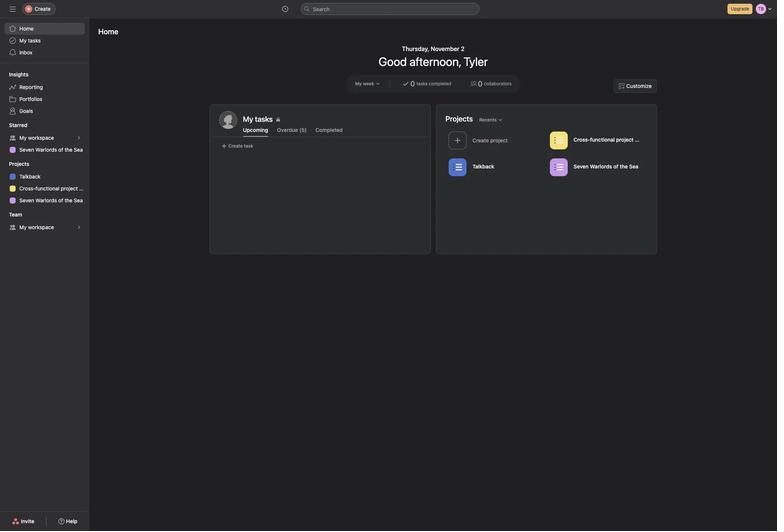 Task type: describe. For each thing, give the bounding box(es) containing it.
starred
[[9, 122, 27, 128]]

0 vertical spatial talkback
[[473, 163, 495, 169]]

help
[[66, 518, 77, 524]]

my for my tasks link at the left top of the page
[[19, 37, 27, 44]]

of inside projects element
[[58, 197, 63, 204]]

talkback inside projects element
[[19, 173, 41, 180]]

my tasks
[[243, 115, 273, 123]]

functional inside projects element
[[36, 185, 59, 192]]

1 vertical spatial sea
[[630, 163, 639, 169]]

seven warlords of the sea link inside projects element
[[4, 195, 85, 206]]

inbox link
[[4, 47, 85, 59]]

1 vertical spatial of
[[614, 163, 619, 169]]

upgrade button
[[728, 4, 753, 14]]

upgrade
[[732, 6, 750, 12]]

seven warlords of the sea inside the starred element
[[19, 146, 83, 153]]

cross-functional project plan link for create project link
[[547, 129, 648, 153]]

sea inside the starred element
[[74, 146, 83, 153]]

of inside the starred element
[[58, 146, 63, 153]]

projects inside dropdown button
[[9, 161, 29, 167]]

see details, my workspace image for my workspace link in the the starred element
[[77, 136, 81, 140]]

create task
[[229, 143, 253, 149]]

recents
[[480, 117, 497, 122]]

customize button
[[615, 79, 657, 93]]

1 vertical spatial seven
[[574, 163, 589, 169]]

1 vertical spatial the
[[620, 163, 628, 169]]

home inside global element
[[19, 25, 34, 32]]

thursday,
[[402, 45, 430, 52]]

reporting link
[[4, 81, 85, 93]]

cross-functional project plan inside projects element
[[19, 185, 89, 192]]

the inside the starred element
[[65, 146, 72, 153]]

recents button
[[476, 115, 507, 125]]

see details, my workspace image for my workspace link inside the teams element
[[77, 225, 81, 230]]

team button
[[0, 211, 22, 218]]

tasks completed
[[417, 81, 452, 86]]

my tasks
[[19, 37, 41, 44]]

teams element
[[0, 208, 89, 235]]

completed button
[[316, 127, 343, 137]]

week
[[363, 81, 374, 86]]

plan inside projects element
[[79, 185, 89, 192]]

starred button
[[0, 122, 27, 129]]

the inside projects element
[[65, 197, 72, 204]]

0 vertical spatial plan
[[635, 136, 646, 143]]

workspace for see details, my workspace 'image' inside the starred element
[[28, 135, 54, 141]]

list image for talkback
[[453, 163, 462, 172]]

2
[[461, 45, 465, 52]]

home link
[[4, 23, 85, 35]]

create button
[[22, 3, 56, 15]]

portfolios
[[19, 96, 42, 102]]

my tasks link
[[243, 114, 421, 124]]

overdue (5)
[[277, 127, 307, 133]]

0 horizontal spatial talkback link
[[4, 171, 85, 183]]

warlords inside the starred element
[[36, 146, 57, 153]]

warlords inside projects element
[[36, 197, 57, 204]]

list image for cross-functional project plan
[[555, 136, 564, 145]]

upcoming button
[[243, 127, 268, 137]]

november
[[431, 45, 460, 52]]

1 vertical spatial tasks
[[417, 81, 428, 86]]

overdue
[[277, 127, 298, 133]]

starred element
[[0, 119, 89, 157]]

cross-functional project plan link for the leftmost talkback link
[[4, 183, 89, 195]]

create for create task
[[229, 143, 243, 149]]

my workspace link inside the starred element
[[4, 132, 85, 144]]

seven inside projects element
[[19, 197, 34, 204]]

create task button
[[219, 141, 255, 151]]

my week button
[[352, 79, 384, 89]]

projects button
[[0, 160, 29, 168]]

my week
[[356, 81, 374, 86]]

insights element
[[0, 68, 89, 119]]

seven warlords of the sea inside projects element
[[19, 197, 83, 204]]

(5)
[[300, 127, 307, 133]]

create for create
[[35, 6, 51, 12]]

my workspace link inside teams element
[[4, 221, 85, 233]]

my tasks link
[[4, 35, 85, 47]]

tasks inside my tasks link
[[28, 37, 41, 44]]

list image for seven warlords of the sea
[[555, 163, 564, 172]]

0 for tasks completed
[[411, 79, 415, 88]]



Task type: locate. For each thing, give the bounding box(es) containing it.
1 vertical spatial create
[[229, 143, 243, 149]]

1 vertical spatial my workspace
[[19, 224, 54, 230]]

global element
[[0, 18, 89, 63]]

tasks
[[28, 37, 41, 44], [417, 81, 428, 86]]

see details, my workspace image
[[77, 136, 81, 140], [77, 225, 81, 230]]

cross-functional project plan
[[574, 136, 646, 143], [19, 185, 89, 192]]

project
[[617, 136, 634, 143], [61, 185, 78, 192]]

1 horizontal spatial project
[[617, 136, 634, 143]]

0 vertical spatial cross-functional project plan link
[[547, 129, 648, 153]]

1 vertical spatial workspace
[[28, 224, 54, 230]]

0 vertical spatial warlords
[[36, 146, 57, 153]]

add profile photo image
[[219, 111, 237, 129]]

invite button
[[7, 515, 39, 528]]

plan
[[635, 136, 646, 143], [79, 185, 89, 192]]

my for my workspace link inside the teams element
[[19, 224, 27, 230]]

seven warlords of the sea link inside the starred element
[[4, 144, 85, 156]]

list image inside talkback link
[[453, 163, 462, 172]]

sea
[[74, 146, 83, 153], [630, 163, 639, 169], [74, 197, 83, 204]]

1 vertical spatial warlords
[[590, 163, 612, 169]]

talkback link
[[446, 156, 547, 180], [4, 171, 85, 183]]

0 horizontal spatial 0
[[411, 79, 415, 88]]

upcoming
[[243, 127, 268, 133]]

0 vertical spatial tasks
[[28, 37, 41, 44]]

talkback down the projects dropdown button
[[19, 173, 41, 180]]

0 horizontal spatial project
[[61, 185, 78, 192]]

reporting
[[19, 84, 43, 90]]

1 my workspace link from the top
[[4, 132, 85, 144]]

1 horizontal spatial plan
[[635, 136, 646, 143]]

my
[[19, 37, 27, 44], [356, 81, 362, 86], [19, 135, 27, 141], [19, 224, 27, 230]]

2 my workspace from the top
[[19, 224, 54, 230]]

goals
[[19, 108, 33, 114]]

projects
[[446, 114, 473, 123], [9, 161, 29, 167]]

team
[[9, 211, 22, 218]]

create project
[[473, 137, 508, 143]]

2 0 from the left
[[478, 79, 483, 88]]

1 horizontal spatial talkback link
[[446, 156, 547, 180]]

0 horizontal spatial cross-functional project plan
[[19, 185, 89, 192]]

1 horizontal spatial home
[[98, 27, 118, 36]]

0 vertical spatial seven
[[19, 146, 34, 153]]

create left task
[[229, 143, 243, 149]]

my inside dropdown button
[[356, 81, 362, 86]]

create inside create popup button
[[35, 6, 51, 12]]

portfolios link
[[4, 93, 85, 105]]

1 vertical spatial talkback
[[19, 173, 41, 180]]

projects left 'recents'
[[446, 114, 473, 123]]

1 horizontal spatial cross-
[[574, 136, 591, 143]]

tyler
[[464, 54, 488, 69]]

1 my workspace from the top
[[19, 135, 54, 141]]

seven inside the starred element
[[19, 146, 34, 153]]

overdue (5) button
[[277, 127, 307, 137]]

my workspace link down goals link
[[4, 132, 85, 144]]

warlords
[[36, 146, 57, 153], [590, 163, 612, 169], [36, 197, 57, 204]]

1 horizontal spatial talkback
[[473, 163, 495, 169]]

0 vertical spatial my workspace link
[[4, 132, 85, 144]]

0 horizontal spatial functional
[[36, 185, 59, 192]]

my left "week"
[[356, 81, 362, 86]]

0 vertical spatial project
[[617, 136, 634, 143]]

my for my workspace link in the the starred element
[[19, 135, 27, 141]]

1 horizontal spatial create
[[229, 143, 243, 149]]

0 vertical spatial seven warlords of the sea
[[19, 146, 83, 153]]

my workspace inside teams element
[[19, 224, 54, 230]]

1 0 from the left
[[411, 79, 415, 88]]

1 workspace from the top
[[28, 135, 54, 141]]

1 horizontal spatial tasks
[[417, 81, 428, 86]]

1 vertical spatial see details, my workspace image
[[77, 225, 81, 230]]

completed
[[316, 127, 343, 133]]

list image inside cross-functional project plan link
[[555, 136, 564, 145]]

2 my workspace link from the top
[[4, 221, 85, 233]]

0 vertical spatial functional
[[591, 136, 615, 143]]

2 see details, my workspace image from the top
[[77, 225, 81, 230]]

my inside the starred element
[[19, 135, 27, 141]]

0 vertical spatial create
[[35, 6, 51, 12]]

create
[[35, 6, 51, 12], [229, 143, 243, 149]]

my up inbox
[[19, 37, 27, 44]]

0 for collaborators
[[478, 79, 483, 88]]

0 vertical spatial workspace
[[28, 135, 54, 141]]

0 vertical spatial the
[[65, 146, 72, 153]]

0 horizontal spatial talkback
[[19, 173, 41, 180]]

see details, my workspace image inside teams element
[[77, 225, 81, 230]]

2 vertical spatial seven warlords of the sea
[[19, 197, 83, 204]]

1 vertical spatial my workspace link
[[4, 221, 85, 233]]

seven
[[19, 146, 34, 153], [574, 163, 589, 169], [19, 197, 34, 204]]

workspace for see details, my workspace 'image' in the teams element
[[28, 224, 54, 230]]

0 vertical spatial cross-
[[574, 136, 591, 143]]

list image
[[555, 136, 564, 145], [453, 163, 462, 172], [555, 163, 564, 172]]

talkback down create project
[[473, 163, 495, 169]]

2 vertical spatial warlords
[[36, 197, 57, 204]]

1 horizontal spatial functional
[[591, 136, 615, 143]]

0 vertical spatial projects
[[446, 114, 473, 123]]

Search tasks, projects, and more text field
[[301, 3, 480, 15]]

invite
[[21, 518, 34, 524]]

2 vertical spatial the
[[65, 197, 72, 204]]

insights
[[9, 71, 28, 78]]

my workspace inside the starred element
[[19, 135, 54, 141]]

cross- inside projects element
[[19, 185, 36, 192]]

0 horizontal spatial tasks
[[28, 37, 41, 44]]

0 vertical spatial see details, my workspace image
[[77, 136, 81, 140]]

1 horizontal spatial 0
[[478, 79, 483, 88]]

tasks left completed
[[417, 81, 428, 86]]

collaborators
[[484, 81, 512, 86]]

2 vertical spatial seven
[[19, 197, 34, 204]]

the
[[65, 146, 72, 153], [620, 163, 628, 169], [65, 197, 72, 204]]

my inside teams element
[[19, 224, 27, 230]]

0 vertical spatial of
[[58, 146, 63, 153]]

workspace
[[28, 135, 54, 141], [28, 224, 54, 230]]

1 horizontal spatial projects
[[446, 114, 473, 123]]

0 horizontal spatial home
[[19, 25, 34, 32]]

0 vertical spatial my workspace
[[19, 135, 54, 141]]

talkback link down the projects dropdown button
[[4, 171, 85, 183]]

cross-functional project plan link
[[547, 129, 648, 153], [4, 183, 89, 195]]

0 vertical spatial sea
[[74, 146, 83, 153]]

2 vertical spatial of
[[58, 197, 63, 204]]

afternoon,
[[410, 54, 461, 69]]

create inside create task button
[[229, 143, 243, 149]]

my workspace
[[19, 135, 54, 141], [19, 224, 54, 230]]

my down starred
[[19, 135, 27, 141]]

of
[[58, 146, 63, 153], [614, 163, 619, 169], [58, 197, 63, 204]]

home
[[19, 25, 34, 32], [98, 27, 118, 36]]

my workspace down team
[[19, 224, 54, 230]]

2 vertical spatial sea
[[74, 197, 83, 204]]

goals link
[[4, 105, 85, 117]]

completed
[[429, 81, 452, 86]]

0
[[411, 79, 415, 88], [478, 79, 483, 88]]

hide sidebar image
[[10, 6, 16, 12]]

functional
[[591, 136, 615, 143], [36, 185, 59, 192]]

seven warlords of the sea link
[[4, 144, 85, 156], [547, 156, 648, 180], [4, 195, 85, 206]]

seven warlords of the sea
[[19, 146, 83, 153], [574, 163, 639, 169], [19, 197, 83, 204]]

0 left collaborators
[[478, 79, 483, 88]]

1 horizontal spatial cross-functional project plan link
[[547, 129, 648, 153]]

1 vertical spatial project
[[61, 185, 78, 192]]

workspace inside teams element
[[28, 224, 54, 230]]

1 vertical spatial seven warlords of the sea
[[574, 163, 639, 169]]

task
[[244, 143, 253, 149]]

see details, my workspace image inside the starred element
[[77, 136, 81, 140]]

my down team
[[19, 224, 27, 230]]

sea inside projects element
[[74, 197, 83, 204]]

my workspace down starred
[[19, 135, 54, 141]]

talkback link down create project link
[[446, 156, 547, 180]]

projects down the starred element
[[9, 161, 29, 167]]

0 vertical spatial cross-functional project plan
[[574, 136, 646, 143]]

1 vertical spatial cross-
[[19, 185, 36, 192]]

1 see details, my workspace image from the top
[[77, 136, 81, 140]]

0 horizontal spatial cross-functional project plan link
[[4, 183, 89, 195]]

projects element
[[0, 157, 89, 208]]

history image
[[282, 6, 288, 12]]

0 horizontal spatial cross-
[[19, 185, 36, 192]]

insights button
[[0, 71, 28, 78]]

1 vertical spatial projects
[[9, 161, 29, 167]]

0 horizontal spatial projects
[[9, 161, 29, 167]]

talkback
[[473, 163, 495, 169], [19, 173, 41, 180]]

thursday, november 2 good afternoon, tyler
[[379, 45, 488, 69]]

0 horizontal spatial plan
[[79, 185, 89, 192]]

customize
[[627, 83, 652, 89]]

cross-
[[574, 136, 591, 143], [19, 185, 36, 192]]

0 left tasks completed
[[411, 79, 415, 88]]

my inside global element
[[19, 37, 27, 44]]

1 vertical spatial cross-functional project plan link
[[4, 183, 89, 195]]

create up home link
[[35, 6, 51, 12]]

1 horizontal spatial cross-functional project plan
[[574, 136, 646, 143]]

help button
[[54, 515, 82, 528]]

tasks up inbox
[[28, 37, 41, 44]]

cross-functional project plan link inside projects element
[[4, 183, 89, 195]]

create project link
[[446, 129, 547, 153]]

1 vertical spatial functional
[[36, 185, 59, 192]]

1 vertical spatial cross-functional project plan
[[19, 185, 89, 192]]

0 horizontal spatial create
[[35, 6, 51, 12]]

my workspace link down team
[[4, 221, 85, 233]]

inbox
[[19, 49, 32, 56]]

good
[[379, 54, 407, 69]]

my workspace link
[[4, 132, 85, 144], [4, 221, 85, 233]]

2 workspace from the top
[[28, 224, 54, 230]]

workspace inside the starred element
[[28, 135, 54, 141]]

1 vertical spatial plan
[[79, 185, 89, 192]]



Task type: vqa. For each thing, say whether or not it's contained in the screenshot.
Thursday, November 2 Good afternoon, Tyler
yes



